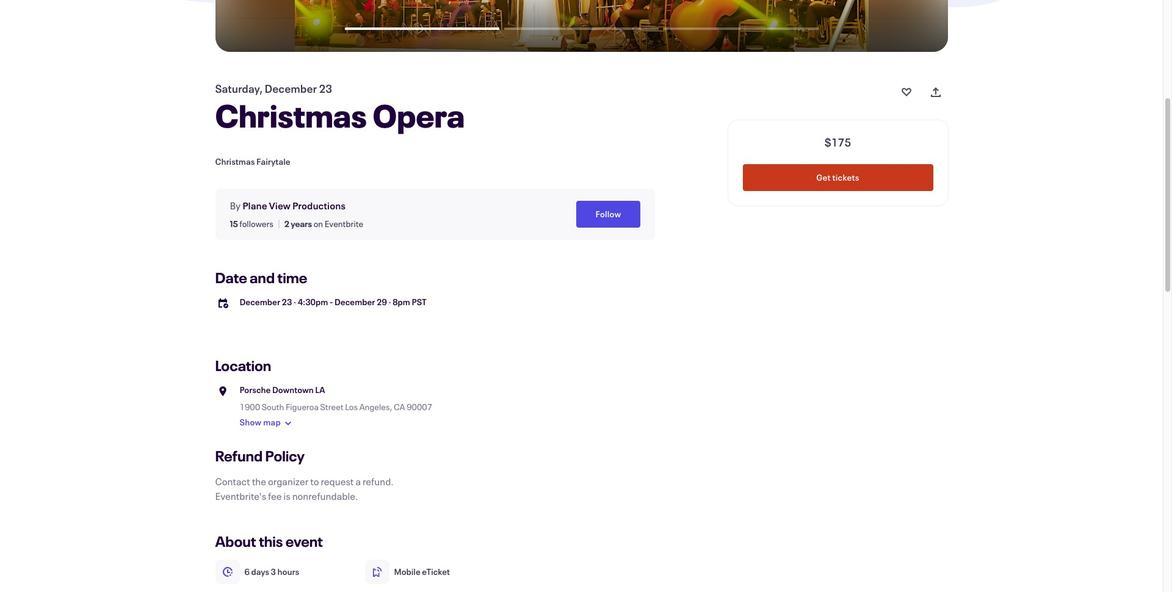 Task type: locate. For each thing, give the bounding box(es) containing it.
to
[[310, 475, 319, 488]]

follow button
[[577, 201, 640, 228]]

plane
[[243, 199, 267, 212]]

december right saturday,
[[265, 81, 317, 96]]

december inside saturday, december 23 christmas opera
[[265, 81, 317, 96]]

december
[[265, 81, 317, 96], [240, 296, 280, 308], [335, 296, 375, 308]]

christmas up fairytale
[[215, 95, 367, 136]]

23
[[319, 81, 332, 96], [282, 296, 292, 308]]

south
[[262, 401, 284, 413]]

pst
[[412, 296, 427, 308]]

show
[[240, 417, 262, 428]]

2
[[284, 218, 289, 230]]

policy
[[265, 446, 305, 466]]

location
[[215, 356, 271, 376]]

90007
[[407, 401, 432, 413]]

productions
[[293, 199, 346, 212]]

get tickets button
[[743, 164, 933, 191]]

eventbrite's
[[215, 490, 266, 503]]

organizer
[[268, 475, 309, 488]]

1 christmas from the top
[[215, 95, 367, 136]]

1900
[[240, 401, 260, 413]]

refund policy
[[215, 446, 305, 466]]

·
[[294, 296, 296, 308], [389, 296, 391, 308]]

0 horizontal spatial ·
[[294, 296, 296, 308]]

days
[[251, 566, 269, 578]]

ca
[[394, 401, 405, 413]]

1 vertical spatial christmas
[[215, 156, 255, 167]]

contact the organizer to request a refund. eventbrite's fee is nonrefundable.
[[215, 475, 394, 503]]

followers
[[240, 218, 273, 230]]

eventbrite
[[325, 218, 364, 230]]

saturday,
[[215, 81, 263, 96]]

2 christmas from the top
[[215, 156, 255, 167]]

· right 29
[[389, 296, 391, 308]]

december right '-'
[[335, 296, 375, 308]]

0 vertical spatial 23
[[319, 81, 332, 96]]

0 vertical spatial christmas
[[215, 95, 367, 136]]

porsche
[[240, 384, 271, 396]]

1 horizontal spatial ·
[[389, 296, 391, 308]]

-
[[330, 296, 333, 308]]

23 inside saturday, december 23 christmas opera
[[319, 81, 332, 96]]

1 horizontal spatial 23
[[319, 81, 332, 96]]

is
[[284, 490, 291, 503]]

show map button
[[240, 413, 296, 433]]

view
[[269, 199, 291, 212]]

about this event
[[215, 532, 323, 551]]

christmas
[[215, 95, 367, 136], [215, 156, 255, 167]]

6 days 3 hours
[[245, 566, 299, 578]]

4:30pm
[[298, 296, 328, 308]]

christmas inside saturday, december 23 christmas opera
[[215, 95, 367, 136]]

1 vertical spatial 23
[[282, 296, 292, 308]]

by
[[230, 199, 241, 212]]

· left 4:30pm
[[294, 296, 296, 308]]

by plane view productions
[[230, 199, 346, 212]]

hours
[[278, 566, 299, 578]]

christmas left fairytale
[[215, 156, 255, 167]]

get
[[817, 172, 831, 183]]

tickets
[[833, 172, 860, 183]]

$175
[[825, 135, 851, 150]]

opera
[[373, 95, 465, 136]]

a
[[356, 475, 361, 488]]

1 · from the left
[[294, 296, 296, 308]]

about
[[215, 532, 256, 551]]

date and time
[[215, 268, 307, 288]]



Task type: vqa. For each thing, say whether or not it's contained in the screenshot.
THE THE
yes



Task type: describe. For each thing, give the bounding box(es) containing it.
time
[[277, 268, 307, 288]]

mobile eticket
[[394, 566, 450, 578]]

show map
[[240, 417, 281, 428]]

8pm
[[393, 296, 410, 308]]

6
[[245, 566, 250, 578]]

porsche downtown la 1900 south figueroa street los angeles, ca 90007
[[240, 384, 432, 413]]

3
[[271, 566, 276, 578]]

this
[[259, 532, 283, 551]]

refund
[[215, 446, 263, 466]]

years
[[291, 218, 312, 230]]

figueroa
[[286, 401, 319, 413]]

and
[[250, 268, 275, 288]]

angeles,
[[360, 401, 392, 413]]

december 23 · 4:30pm - december 29 · 8pm pst
[[240, 296, 427, 308]]

la
[[315, 384, 325, 396]]

get tickets
[[817, 172, 860, 183]]

date
[[215, 268, 247, 288]]

on
[[314, 218, 323, 230]]

2 years on eventbrite
[[284, 218, 364, 230]]

nonrefundable.
[[292, 490, 358, 503]]

fee
[[268, 490, 282, 503]]

15 followers
[[230, 218, 273, 230]]

street
[[320, 401, 344, 413]]

mobile
[[394, 566, 421, 578]]

2 · from the left
[[389, 296, 391, 308]]

refund.
[[363, 475, 394, 488]]

los
[[345, 401, 358, 413]]

fairytale
[[257, 156, 290, 167]]

december down date and time
[[240, 296, 280, 308]]

15
[[230, 218, 238, 230]]

29
[[377, 296, 387, 308]]

saturday, december 23 christmas opera
[[215, 81, 465, 136]]

event
[[286, 532, 323, 551]]

request
[[321, 475, 354, 488]]

map
[[263, 417, 281, 428]]

0 horizontal spatial 23
[[282, 296, 292, 308]]

the
[[252, 475, 266, 488]]

christmas fairytale
[[215, 156, 290, 167]]

organizer profile element
[[215, 189, 655, 240]]

contact
[[215, 475, 250, 488]]

follow
[[596, 208, 621, 220]]

eticket
[[422, 566, 450, 578]]

downtown
[[272, 384, 314, 396]]



